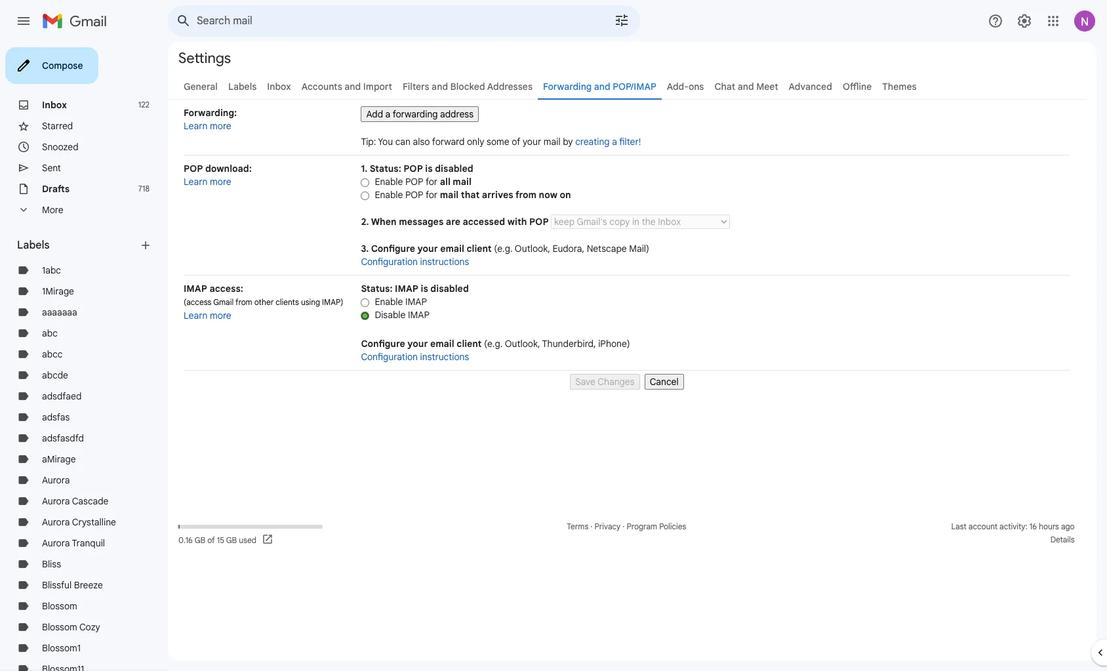 Task type: vqa. For each thing, say whether or not it's contained in the screenshot.
the bottommost Learn
yes



Task type: locate. For each thing, give the bounding box(es) containing it.
0 vertical spatial enable
[[375, 176, 403, 188]]

imap up enable imap
[[395, 283, 419, 295]]

learn more link for learn
[[184, 176, 231, 188]]

more inside imap access: (access gmail from other clients using imap) learn more
[[210, 310, 231, 322]]

outlook, left thunderbird,
[[505, 338, 540, 350]]

2 enable from the top
[[375, 189, 403, 201]]

enable for enable pop for mail that arrives from now on
[[375, 189, 403, 201]]

pop
[[184, 163, 203, 175], [404, 163, 423, 175], [405, 176, 424, 188], [405, 189, 424, 201], [530, 216, 549, 228]]

abcde
[[42, 369, 68, 381]]

1 more from the top
[[210, 120, 231, 132]]

4 aurora from the top
[[42, 537, 70, 549]]

abc link
[[42, 327, 58, 339]]

blossom down blissful
[[42, 600, 77, 612]]

crystalline
[[72, 516, 116, 528]]

learn more link down forwarding:
[[184, 120, 231, 132]]

pop right with
[[530, 216, 549, 228]]

configuration instructions link for your
[[361, 351, 469, 363]]

imap)
[[322, 297, 344, 307]]

tranquil
[[72, 537, 105, 549]]

abcde link
[[42, 369, 68, 381]]

configure inside 3. configure your email client (e.g. outlook, eudora, netscape mail) configuration instructions
[[371, 243, 415, 255]]

1mirage link
[[42, 285, 74, 297]]

navigation containing save changes
[[184, 371, 1071, 390]]

disabled
[[435, 163, 474, 175], [431, 283, 469, 295]]

2 · from the left
[[623, 522, 625, 531]]

cozy
[[79, 621, 100, 633]]

0 horizontal spatial inbox link
[[42, 99, 67, 111]]

for left all
[[426, 176, 438, 188]]

0 vertical spatial email
[[440, 243, 465, 255]]

imap down enable imap
[[408, 309, 430, 321]]

3 aurora from the top
[[42, 516, 70, 528]]

0 vertical spatial configure
[[371, 243, 415, 255]]

1 vertical spatial outlook,
[[505, 338, 540, 350]]

inbox up starred link
[[42, 99, 67, 111]]

aurora link
[[42, 474, 70, 486]]

1 and from the left
[[345, 81, 361, 93]]

1 vertical spatial configuration
[[361, 351, 418, 363]]

1 horizontal spatial ·
[[623, 522, 625, 531]]

1 instructions from the top
[[420, 256, 469, 268]]

Disable IMAP radio
[[361, 311, 370, 321]]

instructions inside 3. configure your email client (e.g. outlook, eudora, netscape mail) configuration instructions
[[420, 256, 469, 268]]

3 enable from the top
[[375, 296, 403, 308]]

aaaaaaa link
[[42, 306, 77, 318]]

sent
[[42, 162, 61, 174]]

mail up that
[[453, 176, 472, 188]]

0 vertical spatial status:
[[370, 163, 401, 175]]

1abc
[[42, 264, 61, 276]]

inbox right labels link
[[267, 81, 291, 93]]

2 vertical spatial learn more link
[[184, 310, 231, 322]]

0 vertical spatial mail
[[544, 136, 561, 148]]

enable up when
[[375, 189, 403, 201]]

aurora cascade link
[[42, 495, 109, 507]]

inbox link right labels link
[[267, 81, 291, 93]]

0 vertical spatial configuration
[[361, 256, 418, 268]]

aurora
[[42, 474, 70, 486], [42, 495, 70, 507], [42, 516, 70, 528], [42, 537, 70, 549]]

settings image
[[1017, 13, 1033, 29]]

your right some
[[523, 136, 541, 148]]

3 learn more link from the top
[[184, 310, 231, 322]]

navigation
[[184, 371, 1071, 390]]

more down the download:
[[210, 176, 231, 188]]

aurora for aurora crystalline
[[42, 516, 70, 528]]

· right terms
[[591, 522, 593, 531]]

activity:
[[1000, 522, 1028, 531]]

and right chat
[[738, 81, 754, 93]]

learn down "(access"
[[184, 310, 208, 322]]

2 learn from the top
[[184, 176, 208, 188]]

1 horizontal spatial gb
[[226, 535, 237, 545]]

forwarding:
[[184, 107, 237, 119]]

0 vertical spatial (e.g.
[[494, 243, 513, 255]]

learn more link for more
[[184, 120, 231, 132]]

imap down status: imap is disabled
[[405, 296, 427, 308]]

account
[[969, 522, 998, 531]]

None radio
[[361, 191, 370, 201]]

0 horizontal spatial inbox
[[42, 99, 67, 111]]

2 configuration from the top
[[361, 351, 418, 363]]

blissful breeze link
[[42, 579, 103, 591]]

of left 15
[[208, 535, 215, 545]]

1 vertical spatial from
[[236, 297, 252, 307]]

1 vertical spatial for
[[426, 189, 438, 201]]

some
[[487, 136, 510, 148]]

details
[[1051, 535, 1075, 545]]

outlook,
[[515, 243, 550, 255], [505, 338, 540, 350]]

and right filters
[[432, 81, 448, 93]]

1 horizontal spatial inbox
[[267, 81, 291, 93]]

your inside configure your email client (e.g. outlook, thunderbird, iphone) configuration instructions
[[408, 338, 428, 350]]

can
[[395, 136, 411, 148]]

0 vertical spatial outlook,
[[515, 243, 550, 255]]

learn inside imap access: (access gmail from other clients using imap) learn more
[[184, 310, 208, 322]]

configuration inside 3. configure your email client (e.g. outlook, eudora, netscape mail) configuration instructions
[[361, 256, 418, 268]]

2 learn more link from the top
[[184, 176, 231, 188]]

0 vertical spatial instructions
[[420, 256, 469, 268]]

client inside configure your email client (e.g. outlook, thunderbird, iphone) configuration instructions
[[457, 338, 482, 350]]

1abc link
[[42, 264, 61, 276]]

last
[[952, 522, 967, 531]]

pop inside pop download: learn more
[[184, 163, 203, 175]]

abc
[[42, 327, 58, 339]]

configure down disable
[[361, 338, 405, 350]]

aurora crystalline link
[[42, 516, 116, 528]]

aurora tranquil
[[42, 537, 105, 549]]

imap for disable
[[408, 309, 430, 321]]

from
[[516, 189, 537, 201], [236, 297, 252, 307]]

instructions down disable imap
[[420, 351, 469, 363]]

configuration down 3.
[[361, 256, 418, 268]]

for down enable pop for all mail
[[426, 189, 438, 201]]

learn down forwarding:
[[184, 120, 208, 132]]

0.16 gb of 15 gb used
[[178, 535, 257, 545]]

3 more from the top
[[210, 310, 231, 322]]

0 vertical spatial labels
[[228, 81, 257, 93]]

blossom down blossom link
[[42, 621, 77, 633]]

email inside 3. configure your email client (e.g. outlook, eudora, netscape mail) configuration instructions
[[440, 243, 465, 255]]

gb right 15
[[226, 535, 237, 545]]

is
[[425, 163, 433, 175], [421, 283, 428, 295]]

labels up the 1abc
[[17, 239, 50, 252]]

from left 'now'
[[516, 189, 537, 201]]

abcc link
[[42, 348, 63, 360]]

instructions inside configure your email client (e.g. outlook, thunderbird, iphone) configuration instructions
[[420, 351, 469, 363]]

None search field
[[168, 5, 640, 37]]

configuration down disable
[[361, 351, 418, 363]]

your down messages on the top left of the page
[[418, 243, 438, 255]]

more inside forwarding: learn more
[[210, 120, 231, 132]]

1 for from the top
[[426, 176, 438, 188]]

1 vertical spatial (e.g.
[[484, 338, 503, 350]]

email down status: imap is disabled
[[430, 338, 455, 350]]

2 for from the top
[[426, 189, 438, 201]]

ago
[[1062, 522, 1075, 531]]

email down are
[[440, 243, 465, 255]]

2 vertical spatial your
[[408, 338, 428, 350]]

support image
[[988, 13, 1004, 29]]

0 vertical spatial inbox link
[[267, 81, 291, 93]]

save changes button
[[570, 374, 640, 390]]

a
[[612, 136, 617, 148]]

learn
[[184, 120, 208, 132], [184, 176, 208, 188], [184, 310, 208, 322]]

is up enable imap
[[421, 283, 428, 295]]

aaaaaaa
[[42, 306, 77, 318]]

labels heading
[[17, 239, 139, 252]]

1 configuration from the top
[[361, 256, 418, 268]]

2 vertical spatial learn
[[184, 310, 208, 322]]

0 vertical spatial learn
[[184, 120, 208, 132]]

labels up forwarding:
[[228, 81, 257, 93]]

1 vertical spatial enable
[[375, 189, 403, 201]]

aurora up aurora tranquil
[[42, 516, 70, 528]]

gb right '0.16'
[[195, 535, 206, 545]]

and for filters
[[432, 81, 448, 93]]

disabled down 3. configure your email client (e.g. outlook, eudora, netscape mail) configuration instructions
[[431, 283, 469, 295]]

mail left "by"
[[544, 136, 561, 148]]

snoozed link
[[42, 141, 79, 153]]

1 vertical spatial status:
[[361, 283, 393, 295]]

aurora for aurora link at the bottom left of the page
[[42, 474, 70, 486]]

0 vertical spatial configuration instructions link
[[361, 256, 469, 268]]

more button
[[0, 199, 157, 220]]

1 vertical spatial inbox link
[[42, 99, 67, 111]]

configuration inside configure your email client (e.g. outlook, thunderbird, iphone) configuration instructions
[[361, 351, 418, 363]]

0 vertical spatial from
[[516, 189, 537, 201]]

2 blossom from the top
[[42, 621, 77, 633]]

blossom1
[[42, 642, 81, 654]]

0 horizontal spatial gb
[[195, 535, 206, 545]]

aurora down the amirage link
[[42, 474, 70, 486]]

learn more link down the download:
[[184, 176, 231, 188]]

2 more from the top
[[210, 176, 231, 188]]

netscape
[[587, 243, 627, 255]]

status: up "enable imap" 'option'
[[361, 283, 393, 295]]

configuration instructions link
[[361, 256, 469, 268], [361, 351, 469, 363]]

more down the gmail
[[210, 310, 231, 322]]

2 and from the left
[[432, 81, 448, 93]]

imap access: (access gmail from other clients using imap) learn more
[[184, 283, 344, 322]]

aurora up bliss
[[42, 537, 70, 549]]

advanced search options image
[[609, 7, 635, 33]]

· right privacy link
[[623, 522, 625, 531]]

1 vertical spatial instructions
[[420, 351, 469, 363]]

0 vertical spatial client
[[467, 243, 492, 255]]

0 vertical spatial blossom
[[42, 600, 77, 612]]

2 vertical spatial enable
[[375, 296, 403, 308]]

1 vertical spatial client
[[457, 338, 482, 350]]

15
[[217, 535, 224, 545]]

pop left the download:
[[184, 163, 203, 175]]

pop down enable pop for all mail
[[405, 189, 424, 201]]

disabled up all
[[435, 163, 474, 175]]

labels for labels heading
[[17, 239, 50, 252]]

enable pop for mail that arrives from now on
[[375, 189, 571, 201]]

1 vertical spatial blossom
[[42, 621, 77, 633]]

1 blossom from the top
[[42, 600, 77, 612]]

status:
[[370, 163, 401, 175], [361, 283, 393, 295]]

search mail image
[[172, 9, 196, 33]]

download:
[[205, 163, 252, 175]]

0 horizontal spatial from
[[236, 297, 252, 307]]

1 vertical spatial configure
[[361, 338, 405, 350]]

2 configuration instructions link from the top
[[361, 351, 469, 363]]

1 aurora from the top
[[42, 474, 70, 486]]

0 vertical spatial learn more link
[[184, 120, 231, 132]]

1 vertical spatial learn
[[184, 176, 208, 188]]

of right some
[[512, 136, 521, 148]]

pop download: learn more
[[184, 163, 252, 188]]

2 instructions from the top
[[420, 351, 469, 363]]

email
[[440, 243, 465, 255], [430, 338, 455, 350]]

is up enable pop for all mail
[[425, 163, 433, 175]]

1 vertical spatial email
[[430, 338, 455, 350]]

1 vertical spatial of
[[208, 535, 215, 545]]

and
[[345, 81, 361, 93], [432, 81, 448, 93], [594, 81, 611, 93], [738, 81, 754, 93]]

instructions up status: imap is disabled
[[420, 256, 469, 268]]

learn inside forwarding: learn more
[[184, 120, 208, 132]]

forwarding
[[543, 81, 592, 93]]

3 learn from the top
[[184, 310, 208, 322]]

your down disable imap
[[408, 338, 428, 350]]

1 vertical spatial inbox
[[42, 99, 67, 111]]

outlook, down with
[[515, 243, 550, 255]]

accounts
[[302, 81, 342, 93]]

1 horizontal spatial of
[[512, 136, 521, 148]]

main menu image
[[16, 13, 31, 29]]

1 vertical spatial your
[[418, 243, 438, 255]]

2 vertical spatial more
[[210, 310, 231, 322]]

(e.g.
[[494, 243, 513, 255], [484, 338, 503, 350]]

creating a filter! link
[[576, 136, 641, 148]]

accessed
[[463, 216, 505, 228]]

offline
[[843, 81, 872, 93]]

4 and from the left
[[738, 81, 754, 93]]

aurora down aurora link at the bottom left of the page
[[42, 495, 70, 507]]

1 horizontal spatial labels
[[228, 81, 257, 93]]

mail down all
[[440, 189, 459, 201]]

footer
[[168, 520, 1087, 547]]

sent link
[[42, 162, 61, 174]]

imap for status:
[[395, 283, 419, 295]]

0 horizontal spatial of
[[208, 535, 215, 545]]

0 vertical spatial more
[[210, 120, 231, 132]]

and left pop/imap
[[594, 81, 611, 93]]

using
[[301, 297, 320, 307]]

imap for enable
[[405, 296, 427, 308]]

blissful breeze
[[42, 579, 103, 591]]

None button
[[361, 106, 479, 122]]

tip:
[[361, 136, 376, 148]]

blossom for blossom cozy
[[42, 621, 77, 633]]

client
[[467, 243, 492, 255], [457, 338, 482, 350]]

1 enable from the top
[[375, 176, 403, 188]]

instructions
[[420, 256, 469, 268], [420, 351, 469, 363]]

1 vertical spatial configuration instructions link
[[361, 351, 469, 363]]

for for all mail
[[426, 176, 438, 188]]

terms link
[[567, 522, 589, 531]]

1 learn from the top
[[184, 120, 208, 132]]

configure right 3.
[[371, 243, 415, 255]]

labels link
[[228, 81, 257, 93]]

1 configuration instructions link from the top
[[361, 256, 469, 268]]

configuration instructions link up status: imap is disabled
[[361, 256, 469, 268]]

for for mail that arrives from now on
[[426, 189, 438, 201]]

learn down the download:
[[184, 176, 208, 188]]

your
[[523, 136, 541, 148], [418, 243, 438, 255], [408, 338, 428, 350]]

1 learn more link from the top
[[184, 120, 231, 132]]

privacy
[[595, 522, 621, 531]]

0 horizontal spatial ·
[[591, 522, 593, 531]]

None radio
[[361, 178, 370, 188]]

labels for labels link
[[228, 81, 257, 93]]

access:
[[210, 283, 243, 295]]

cancel button
[[645, 374, 684, 390]]

0 vertical spatial for
[[426, 176, 438, 188]]

1 gb from the left
[[195, 535, 206, 545]]

of
[[512, 136, 521, 148], [208, 535, 215, 545]]

imap up "(access"
[[184, 283, 207, 295]]

status: right 1.
[[370, 163, 401, 175]]

(e.g. inside 3. configure your email client (e.g. outlook, eudora, netscape mail) configuration instructions
[[494, 243, 513, 255]]

amirage
[[42, 453, 76, 465]]

terms
[[567, 522, 589, 531]]

adsfasdfd link
[[42, 432, 84, 444]]

configuration instructions link down disable imap
[[361, 351, 469, 363]]

blossom
[[42, 600, 77, 612], [42, 621, 77, 633]]

1 vertical spatial labels
[[17, 239, 50, 252]]

more down forwarding:
[[210, 120, 231, 132]]

1 vertical spatial more
[[210, 176, 231, 188]]

from left the other
[[236, 297, 252, 307]]

2 aurora from the top
[[42, 495, 70, 507]]

inbox link up starred link
[[42, 99, 67, 111]]

and left import
[[345, 81, 361, 93]]

learn more link down "(access"
[[184, 310, 231, 322]]

0 horizontal spatial labels
[[17, 239, 50, 252]]

1 vertical spatial learn more link
[[184, 176, 231, 188]]

outlook, inside 3. configure your email client (e.g. outlook, eudora, netscape mail) configuration instructions
[[515, 243, 550, 255]]

enable up disable
[[375, 296, 403, 308]]

labels inside the labels navigation
[[17, 239, 50, 252]]

imap
[[184, 283, 207, 295], [395, 283, 419, 295], [405, 296, 427, 308], [408, 309, 430, 321]]

3 and from the left
[[594, 81, 611, 93]]

enable down "1. status: pop is disabled" at the top left of the page
[[375, 176, 403, 188]]

pop/imap
[[613, 81, 657, 93]]



Task type: describe. For each thing, give the bounding box(es) containing it.
1 horizontal spatial inbox link
[[267, 81, 291, 93]]

filters and blocked addresses link
[[403, 81, 533, 93]]

enable pop for all mail
[[375, 176, 472, 188]]

adsdfaed link
[[42, 390, 82, 402]]

learn inside pop download: learn more
[[184, 176, 208, 188]]

accounts and import
[[302, 81, 392, 93]]

only
[[467, 136, 485, 148]]

snoozed
[[42, 141, 79, 153]]

gmail image
[[42, 8, 114, 34]]

3.
[[361, 243, 369, 255]]

1 vertical spatial is
[[421, 283, 428, 295]]

chat and meet link
[[715, 81, 779, 93]]

aurora for aurora cascade
[[42, 495, 70, 507]]

0 vertical spatial of
[[512, 136, 521, 148]]

blossom cozy
[[42, 621, 100, 633]]

1. status: pop is disabled
[[361, 163, 474, 175]]

cascade
[[72, 495, 109, 507]]

0 vertical spatial inbox
[[267, 81, 291, 93]]

labels navigation
[[0, 42, 168, 671]]

forwarding: learn more
[[184, 107, 237, 132]]

add-ons
[[667, 81, 704, 93]]

0 vertical spatial is
[[425, 163, 433, 175]]

1 · from the left
[[591, 522, 593, 531]]

disable imap
[[375, 309, 430, 321]]

changes
[[598, 376, 635, 388]]

status: imap is disabled
[[361, 283, 469, 295]]

pop down "1. status: pop is disabled" at the top left of the page
[[405, 176, 424, 188]]

1 horizontal spatial from
[[516, 189, 537, 201]]

16
[[1030, 522, 1037, 531]]

0 vertical spatial your
[[523, 136, 541, 148]]

drafts link
[[42, 183, 70, 195]]

1mirage
[[42, 285, 74, 297]]

thunderbird,
[[542, 338, 596, 350]]

themes link
[[883, 81, 917, 93]]

aurora crystalline
[[42, 516, 116, 528]]

Search mail text field
[[197, 14, 577, 28]]

program policies link
[[627, 522, 687, 531]]

your inside 3. configure your email client (e.g. outlook, eudora, netscape mail) configuration instructions
[[418, 243, 438, 255]]

gmail
[[213, 297, 234, 307]]

with
[[508, 216, 527, 228]]

Enable IMAP radio
[[361, 298, 370, 308]]

blossom for blossom link
[[42, 600, 77, 612]]

blossom cozy link
[[42, 621, 100, 633]]

add-
[[667, 81, 689, 93]]

aurora tranquil link
[[42, 537, 105, 549]]

blissful
[[42, 579, 72, 591]]

starred
[[42, 120, 73, 132]]

on
[[560, 189, 571, 201]]

0.16
[[178, 535, 193, 545]]

breeze
[[74, 579, 103, 591]]

2. when messages are accessed with pop
[[361, 216, 551, 228]]

adsfas
[[42, 411, 70, 423]]

2 vertical spatial mail
[[440, 189, 459, 201]]

2.
[[361, 216, 369, 228]]

now
[[539, 189, 558, 201]]

addresses
[[487, 81, 533, 93]]

general
[[184, 81, 218, 93]]

(access
[[184, 297, 212, 307]]

enable for enable imap
[[375, 296, 403, 308]]

add-ons link
[[667, 81, 704, 93]]

and for accounts
[[345, 81, 361, 93]]

creating
[[576, 136, 610, 148]]

last account activity: 16 hours ago details
[[952, 522, 1075, 545]]

client inside 3. configure your email client (e.g. outlook, eudora, netscape mail) configuration instructions
[[467, 243, 492, 255]]

2 gb from the left
[[226, 535, 237, 545]]

meet
[[757, 81, 779, 93]]

used
[[239, 535, 257, 545]]

import
[[363, 81, 392, 93]]

configuration instructions link for configure
[[361, 256, 469, 268]]

privacy link
[[595, 522, 621, 531]]

general link
[[184, 81, 218, 93]]

1 vertical spatial mail
[[453, 176, 472, 188]]

save changes
[[576, 376, 635, 388]]

1 vertical spatial disabled
[[431, 283, 469, 295]]

enable imap
[[375, 296, 427, 308]]

disable
[[375, 309, 406, 321]]

footer containing terms
[[168, 520, 1087, 547]]

themes
[[883, 81, 917, 93]]

filters
[[403, 81, 429, 93]]

terms · privacy · program policies
[[567, 522, 687, 531]]

pop up enable pop for all mail
[[404, 163, 423, 175]]

enable for enable pop for all mail
[[375, 176, 403, 188]]

email inside configure your email client (e.g. outlook, thunderbird, iphone) configuration instructions
[[430, 338, 455, 350]]

are
[[446, 216, 461, 228]]

filters and blocked addresses
[[403, 81, 533, 93]]

inbox inside the labels navigation
[[42, 99, 67, 111]]

starred link
[[42, 120, 73, 132]]

(e.g. inside configure your email client (e.g. outlook, thunderbird, iphone) configuration instructions
[[484, 338, 503, 350]]

configure your email client (e.g. outlook, thunderbird, iphone) configuration instructions
[[361, 338, 630, 363]]

amirage link
[[42, 453, 76, 465]]

and for chat
[[738, 81, 754, 93]]

outlook, inside configure your email client (e.g. outlook, thunderbird, iphone) configuration instructions
[[505, 338, 540, 350]]

when
[[371, 216, 397, 228]]

messages
[[399, 216, 444, 228]]

other
[[254, 297, 274, 307]]

details link
[[1051, 535, 1075, 545]]

3. configure your email client (e.g. outlook, eudora, netscape mail) configuration instructions
[[361, 243, 650, 268]]

you
[[378, 136, 393, 148]]

aurora cascade
[[42, 495, 109, 507]]

forwarding and pop/imap
[[543, 81, 657, 93]]

tip: you can also forward only some of your mail by creating a filter!
[[361, 136, 641, 148]]

advanced
[[789, 81, 833, 93]]

save
[[576, 376, 596, 388]]

program
[[627, 522, 658, 531]]

forwarding and pop/imap link
[[543, 81, 657, 93]]

blossom1 link
[[42, 642, 81, 654]]

forward
[[432, 136, 465, 148]]

configure inside configure your email client (e.g. outlook, thunderbird, iphone) configuration instructions
[[361, 338, 405, 350]]

blocked
[[451, 81, 485, 93]]

0 vertical spatial disabled
[[435, 163, 474, 175]]

compose button
[[5, 47, 99, 84]]

adsfas link
[[42, 411, 70, 423]]

imap inside imap access: (access gmail from other clients using imap) learn more
[[184, 283, 207, 295]]

aurora for aurora tranquil
[[42, 537, 70, 549]]

from inside imap access: (access gmail from other clients using imap) learn more
[[236, 297, 252, 307]]

122
[[138, 100, 150, 110]]

by
[[563, 136, 573, 148]]

and for forwarding
[[594, 81, 611, 93]]

more inside pop download: learn more
[[210, 176, 231, 188]]

all
[[440, 176, 451, 188]]

blossom link
[[42, 600, 77, 612]]

more
[[42, 204, 63, 216]]

follow link to manage storage image
[[262, 533, 275, 547]]



